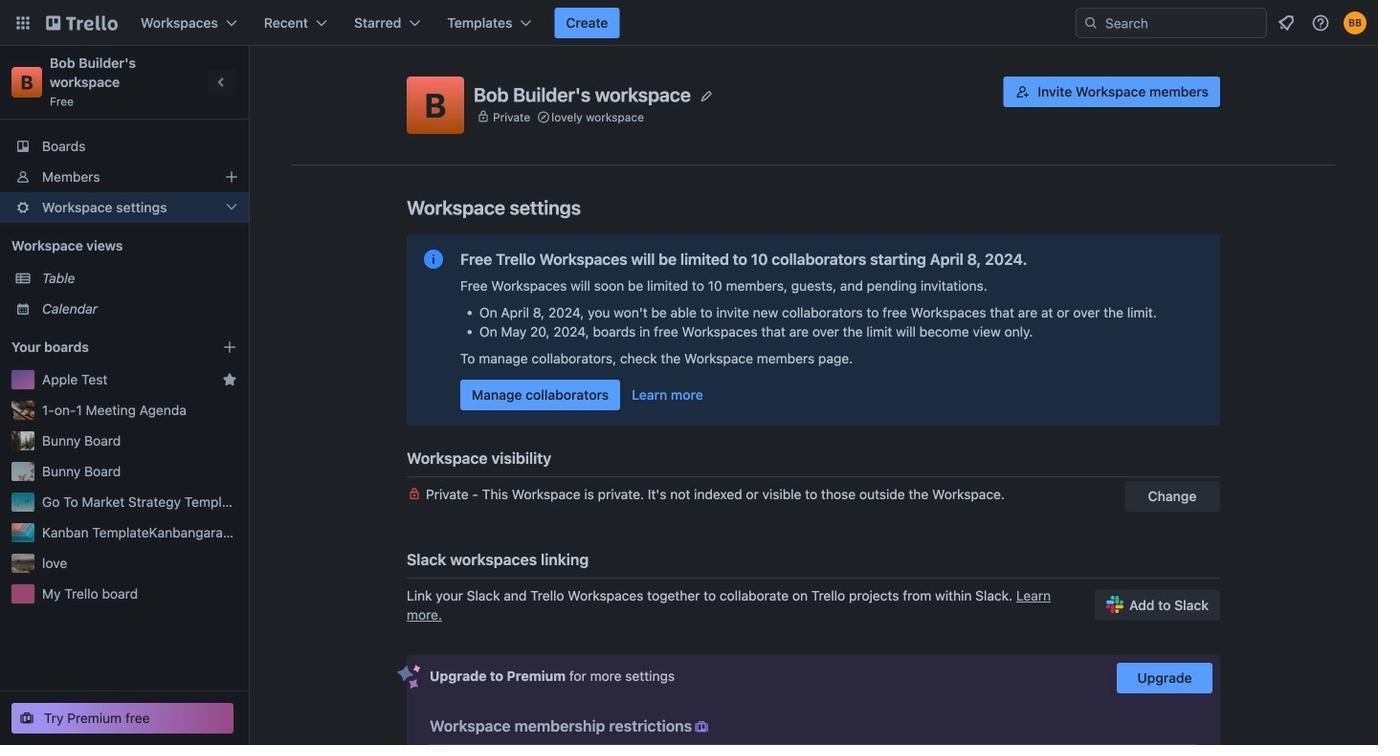 Task type: locate. For each thing, give the bounding box(es) containing it.
add board image
[[222, 340, 237, 355]]

primary element
[[0, 0, 1378, 46]]

workspace navigation collapse icon image
[[209, 69, 235, 96]]

your boards with 8 items element
[[11, 336, 193, 359]]

back to home image
[[46, 8, 118, 38]]

starred icon image
[[222, 372, 237, 388]]

bob builder (bobbuilder40) image
[[1344, 11, 1367, 34]]

open information menu image
[[1311, 13, 1331, 33]]



Task type: vqa. For each thing, say whether or not it's contained in the screenshot.
Back to home IMAGE
yes



Task type: describe. For each thing, give the bounding box(es) containing it.
Search field
[[1099, 10, 1266, 36]]

sparkle image
[[397, 665, 421, 690]]

0 notifications image
[[1275, 11, 1298, 34]]

search image
[[1084, 15, 1099, 31]]

sm image
[[692, 718, 711, 737]]



